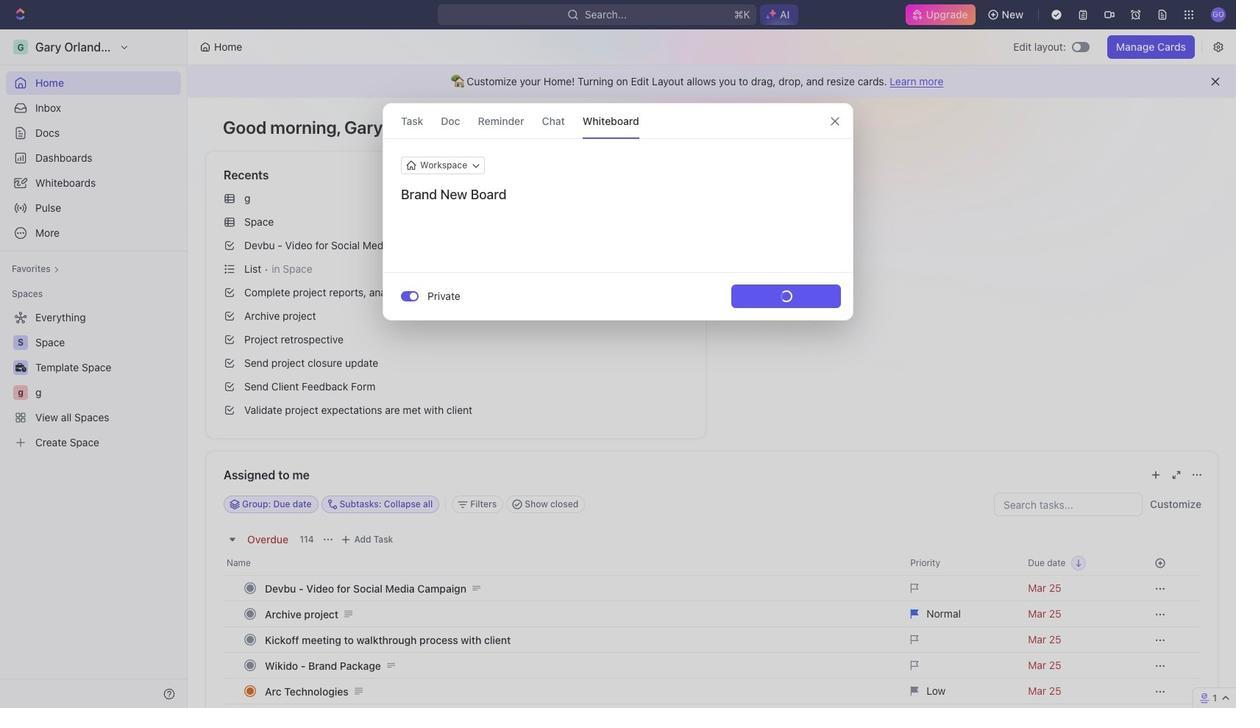 Task type: vqa. For each thing, say whether or not it's contained in the screenshot.
search tasks... 'text box'
yes



Task type: locate. For each thing, give the bounding box(es) containing it.
alert
[[188, 65, 1236, 98]]

tree
[[6, 306, 181, 455]]

dialog
[[383, 103, 854, 321]]



Task type: describe. For each thing, give the bounding box(es) containing it.
Search tasks... text field
[[995, 494, 1142, 516]]

Name this Whiteboard... field
[[383, 186, 853, 204]]

sidebar navigation
[[0, 29, 188, 709]]

tree inside the sidebar navigation
[[6, 306, 181, 455]]



